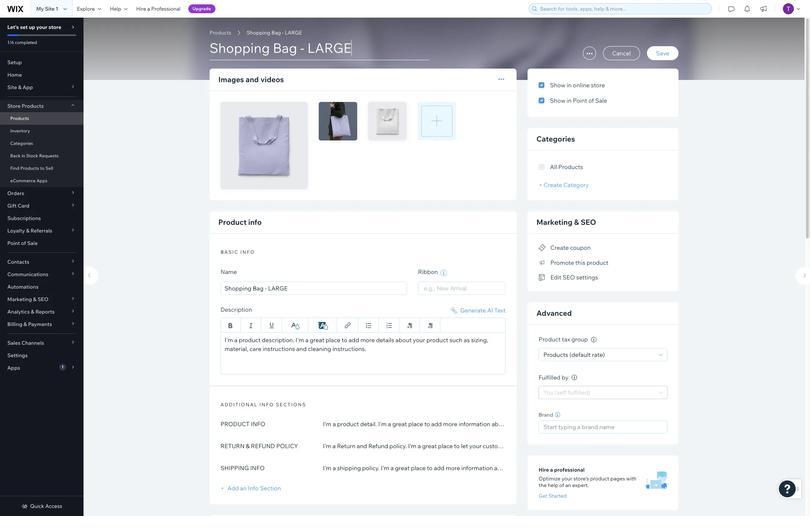 Task type: describe. For each thing, give the bounding box(es) containing it.
fulfilled
[[539, 374, 561, 381]]

category
[[564, 181, 589, 189]]

0 vertical spatial products link
[[206, 29, 235, 36]]

point of sale link
[[0, 237, 84, 249]]

the
[[539, 482, 547, 489]]

1 inside sidebar element
[[62, 365, 64, 369]]

professional
[[151, 6, 181, 12]]

find products to sell link
[[0, 162, 84, 175]]

+ create category
[[539, 181, 589, 189]]

product up the care
[[239, 336, 261, 343]]

explore
[[77, 6, 95, 12]]

basic
[[221, 249, 239, 255]]

home
[[7, 72, 22, 78]]

subscriptions link
[[0, 212, 84, 224]]

pages
[[611, 475, 626, 482]]

gift card button
[[0, 200, 84, 212]]

& for billing & payments popup button
[[24, 321, 27, 328]]

of inside point of sale link
[[21, 240, 26, 246]]

you (self fulfilled)
[[544, 389, 591, 396]]

my
[[36, 6, 44, 12]]

ecommerce
[[10, 178, 36, 183]]

a for hire a professional
[[551, 467, 554, 473]]

add
[[349, 336, 360, 343]]

product for product tax group
[[539, 336, 561, 343]]

loyalty & referrals button
[[0, 224, 84, 237]]

upgrade button
[[188, 4, 216, 13]]

instructions.
[[333, 345, 367, 352]]

videos
[[261, 75, 284, 84]]

analytics & reports
[[7, 308, 55, 315]]

seo inside edit seo settings button
[[563, 274, 576, 281]]

add
[[228, 484, 239, 492]]

store products
[[7, 103, 44, 109]]

set
[[20, 24, 28, 30]]

sales
[[7, 340, 20, 346]]

i'm a product description. i'm a great place to add more details about your product such as sizing, material, care instructions and cleaning instructions.
[[225, 336, 489, 352]]

started
[[549, 493, 567, 499]]

this
[[576, 259, 586, 266]]

setup
[[7, 59, 22, 66]]

in for point
[[567, 97, 572, 104]]

point inside point of sale link
[[7, 240, 20, 246]]

1 i'm from the left
[[225, 336, 233, 343]]

fulfilled by
[[539, 374, 569, 381]]

a for hire a professional
[[147, 6, 150, 12]]

to inside sidebar element
[[40, 165, 44, 171]]

false text field
[[221, 332, 506, 374]]

you
[[544, 389, 554, 396]]

sections
[[276, 401, 306, 407]]

store
[[7, 103, 21, 109]]

store inside form
[[592, 81, 606, 89]]

& for analytics & reports dropdown button
[[31, 308, 34, 315]]

bag
[[272, 29, 281, 36]]

info tooltip image for fulfilled)
[[572, 375, 578, 380]]

& for marketing & seo popup button
[[33, 296, 37, 303]]

site inside dropdown button
[[7, 84, 17, 91]]

show in online store
[[551, 81, 606, 89]]

additional
[[221, 401, 258, 407]]

such
[[450, 336, 463, 343]]

details
[[376, 336, 395, 343]]

all
[[551, 163, 558, 171]]

description
[[221, 306, 252, 313]]

completed
[[15, 40, 37, 45]]

info
[[248, 484, 259, 492]]

shopping bag - large
[[247, 29, 302, 36]]

more
[[361, 336, 375, 343]]

card
[[18, 202, 29, 209]]

settings
[[7, 352, 28, 359]]

back in stock requests link
[[0, 150, 84, 162]]

my site 1
[[36, 6, 58, 12]]

section
[[260, 484, 281, 492]]

find products to sell
[[10, 165, 53, 171]]

orders
[[7, 190, 24, 197]]

great
[[310, 336, 325, 343]]

of inside optimize your store's product pages with the help of an expert.
[[560, 482, 565, 489]]

seo inside marketing & seo popup button
[[38, 296, 48, 303]]

create inside button
[[551, 244, 569, 251]]

2 i'm from the left
[[296, 336, 304, 343]]

sales channels button
[[0, 337, 84, 349]]

home link
[[0, 69, 84, 81]]

Select box search field
[[424, 282, 500, 294]]

+ create category button
[[539, 181, 589, 189]]

marketing & seo button
[[0, 293, 84, 305]]

1 horizontal spatial site
[[45, 6, 55, 12]]

(self
[[555, 389, 567, 396]]

images
[[219, 75, 244, 84]]

product left such
[[427, 336, 449, 343]]

quick access button
[[21, 503, 62, 509]]

basic info
[[221, 249, 255, 255]]

0 horizontal spatial an
[[240, 484, 247, 492]]

inventory
[[10, 128, 30, 133]]

Start typing a brand name field
[[542, 421, 666, 433]]

loyalty
[[7, 227, 25, 234]]

automations link
[[0, 281, 84, 293]]

store inside sidebar element
[[49, 24, 61, 30]]

0 vertical spatial create
[[544, 181, 563, 189]]

create coupon
[[551, 244, 591, 251]]

channels
[[22, 340, 44, 346]]

online
[[574, 81, 590, 89]]

settings
[[577, 274, 599, 281]]

marketing & seo inside popup button
[[7, 296, 48, 303]]

0 horizontal spatial apps
[[7, 365, 20, 371]]

marketing inside form
[[537, 217, 573, 227]]

automations
[[7, 283, 38, 290]]

product tax group
[[539, 336, 590, 343]]

0 vertical spatial apps
[[37, 178, 47, 183]]

products up inventory
[[10, 116, 29, 121]]

product info
[[219, 218, 262, 227]]

with
[[627, 475, 637, 482]]

communications
[[7, 271, 48, 278]]

all products
[[551, 163, 584, 171]]

product info
[[221, 420, 266, 427]]

access
[[45, 503, 62, 509]]

settings link
[[0, 349, 84, 362]]

products inside dropdown button
[[22, 103, 44, 109]]

analytics
[[7, 308, 30, 315]]

ai
[[488, 306, 494, 314]]

point inside form
[[574, 97, 588, 104]]

promote
[[551, 259, 575, 266]]

products right all
[[559, 163, 584, 171]]

generate ai text button
[[450, 306, 506, 314]]

sidebar element
[[0, 18, 84, 516]]

hire for hire a professional
[[539, 467, 550, 473]]

Add a product name text field
[[221, 281, 407, 295]]

a left the great
[[306, 336, 309, 343]]

your inside sidebar element
[[36, 24, 47, 30]]

0 vertical spatial of
[[589, 97, 595, 104]]

product for product info
[[219, 218, 247, 227]]

show in point of sale
[[551, 97, 608, 104]]



Task type: vqa. For each thing, say whether or not it's contained in the screenshot.
being
no



Task type: locate. For each thing, give the bounding box(es) containing it.
brand
[[539, 412, 554, 418]]

info for shipping info
[[250, 464, 265, 471]]

0 horizontal spatial products link
[[0, 112, 84, 125]]

to left sell
[[40, 165, 44, 171]]

site & app button
[[0, 81, 84, 94]]

i'm up material, at the left bottom of page
[[225, 336, 233, 343]]

app
[[23, 84, 33, 91]]

in right 'back'
[[22, 153, 25, 158]]

0 horizontal spatial point
[[7, 240, 20, 246]]

1 horizontal spatial apps
[[37, 178, 47, 183]]

an inside optimize your store's product pages with the help of an expert.
[[566, 482, 572, 489]]

group
[[572, 336, 588, 343]]

seo down automations link
[[38, 296, 48, 303]]

1 vertical spatial info
[[250, 464, 265, 471]]

1 horizontal spatial products link
[[206, 29, 235, 36]]

1
[[56, 6, 58, 12], [62, 365, 64, 369]]

1 horizontal spatial 1
[[62, 365, 64, 369]]

cancel
[[613, 50, 632, 57]]

2 vertical spatial info
[[260, 401, 274, 407]]

sales channels
[[7, 340, 44, 346]]

marketing & seo up 'create coupon' button
[[537, 217, 597, 227]]

0 vertical spatial show
[[551, 81, 566, 89]]

0 horizontal spatial info tooltip image
[[572, 375, 578, 380]]

0 vertical spatial in
[[567, 81, 572, 89]]

a inside the hire a professional link
[[147, 6, 150, 12]]

categories
[[537, 134, 576, 143], [10, 140, 33, 146]]

in
[[567, 81, 572, 89], [567, 97, 572, 104], [22, 153, 25, 158]]

a for i'm a product description. i'm a great place to add more details about your product such as sizing, material, care instructions and cleaning instructions.
[[235, 336, 238, 343]]

add an info section link
[[221, 484, 281, 492]]

your right about
[[413, 336, 426, 343]]

categories up all
[[537, 134, 576, 143]]

categories inside sidebar element
[[10, 140, 33, 146]]

promote this product
[[551, 259, 609, 266]]

1 vertical spatial of
[[21, 240, 26, 246]]

i'm
[[225, 336, 233, 343], [296, 336, 304, 343]]

info down "additional info sections"
[[251, 420, 266, 427]]

1 vertical spatial in
[[567, 97, 572, 104]]

an left expert.
[[566, 482, 572, 489]]

product right this
[[587, 259, 609, 266]]

analytics & reports button
[[0, 305, 84, 318]]

store's
[[574, 475, 590, 482]]

info up basic info
[[248, 218, 262, 227]]

get started link
[[539, 493, 567, 499]]

upgrade
[[193, 6, 211, 11]]

info tooltip image
[[592, 337, 597, 343], [572, 375, 578, 380]]

orders button
[[0, 187, 84, 200]]

product inside optimize your store's product pages with the help of an expert.
[[591, 475, 610, 482]]

& up analytics & reports
[[33, 296, 37, 303]]

product left tax
[[539, 336, 561, 343]]

1 vertical spatial show
[[551, 97, 566, 104]]

of down online
[[589, 97, 595, 104]]

1 vertical spatial info tooltip image
[[572, 375, 578, 380]]

edit seo settings
[[551, 274, 599, 281]]

help
[[110, 6, 121, 12]]

loyalty & referrals
[[7, 227, 52, 234]]

& right "billing"
[[24, 321, 27, 328]]

0 horizontal spatial 1
[[56, 6, 58, 12]]

0 horizontal spatial i'm
[[225, 336, 233, 343]]

professional
[[555, 467, 585, 473]]

apps down the find products to sell link
[[37, 178, 47, 183]]

0 horizontal spatial marketing & seo
[[7, 296, 48, 303]]

ecommerce apps
[[10, 178, 47, 183]]

show
[[551, 81, 566, 89], [551, 97, 566, 104]]

your right up
[[36, 24, 47, 30]]

1 right my
[[56, 6, 58, 12]]

in for stock
[[22, 153, 25, 158]]

0 vertical spatial info
[[251, 420, 266, 427]]

1 vertical spatial to
[[342, 336, 348, 343]]

1 vertical spatial apps
[[7, 365, 20, 371]]

your down professional
[[562, 475, 573, 482]]

description.
[[262, 336, 295, 343]]

1 show from the top
[[551, 81, 566, 89]]

expert.
[[573, 482, 590, 489]]

and left cleaning
[[297, 345, 307, 352]]

reports
[[35, 308, 55, 315]]

images and videos
[[219, 75, 284, 84]]

and left videos
[[246, 75, 259, 84]]

0 horizontal spatial to
[[40, 165, 44, 171]]

product
[[587, 259, 609, 266], [239, 336, 261, 343], [427, 336, 449, 343], [591, 475, 610, 482]]

2 horizontal spatial your
[[562, 475, 573, 482]]

marketing & seo
[[537, 217, 597, 227], [7, 296, 48, 303]]

categories down inventory
[[10, 140, 33, 146]]

form
[[80, 18, 811, 516]]

and inside the "i'm a product description. i'm a great place to add more details about your product such as sizing, material, care instructions and cleaning instructions."
[[297, 345, 307, 352]]

material,
[[225, 345, 248, 352]]

0 vertical spatial 1
[[56, 6, 58, 12]]

store down my site 1
[[49, 24, 61, 30]]

site down home
[[7, 84, 17, 91]]

0 vertical spatial product
[[219, 218, 247, 227]]

0 vertical spatial info tooltip image
[[592, 337, 597, 343]]

of down loyalty & referrals
[[21, 240, 26, 246]]

1 vertical spatial site
[[7, 84, 17, 91]]

site & app
[[7, 84, 33, 91]]

shipping
[[221, 464, 249, 471]]

0 vertical spatial marketing & seo
[[537, 217, 597, 227]]

optimize your store's product pages with the help of an expert.
[[539, 475, 637, 489]]

a up material, at the left bottom of page
[[235, 336, 238, 343]]

2 vertical spatial of
[[560, 482, 565, 489]]

0 vertical spatial your
[[36, 24, 47, 30]]

sale down loyalty & referrals
[[27, 240, 38, 246]]

& for site & app dropdown button
[[18, 84, 21, 91]]

1 horizontal spatial sale
[[596, 97, 608, 104]]

info left sections
[[260, 401, 274, 407]]

0 horizontal spatial of
[[21, 240, 26, 246]]

a
[[147, 6, 150, 12], [235, 336, 238, 343], [306, 336, 309, 343], [551, 467, 554, 473]]

0 horizontal spatial your
[[36, 24, 47, 30]]

0 horizontal spatial categories
[[10, 140, 33, 146]]

0 horizontal spatial marketing
[[7, 296, 32, 303]]

inventory link
[[0, 125, 84, 137]]

info for product info
[[251, 420, 266, 427]]

setup link
[[0, 56, 84, 69]]

hire right help button
[[136, 6, 146, 12]]

your inside optimize your store's product pages with the help of an expert.
[[562, 475, 573, 482]]

hire for hire a professional
[[136, 6, 146, 12]]

help
[[548, 482, 559, 489]]

0 vertical spatial seo
[[581, 217, 597, 227]]

seo settings image
[[539, 274, 547, 281]]

instructions
[[263, 345, 295, 352]]

& inside popup button
[[33, 296, 37, 303]]

1 horizontal spatial info tooltip image
[[592, 337, 597, 343]]

1 vertical spatial 1
[[62, 365, 64, 369]]

1 horizontal spatial categories
[[537, 134, 576, 143]]

1 vertical spatial sale
[[27, 240, 38, 246]]

gift card
[[7, 202, 29, 209]]

1 vertical spatial and
[[297, 345, 307, 352]]

of right "help"
[[560, 482, 565, 489]]

& inside dropdown button
[[18, 84, 21, 91]]

hire a professional
[[136, 6, 181, 12]]

info
[[248, 218, 262, 227], [241, 249, 255, 255], [260, 401, 274, 407]]

2 vertical spatial your
[[562, 475, 573, 482]]

& left app
[[18, 84, 21, 91]]

1 vertical spatial store
[[592, 81, 606, 89]]

optimize
[[539, 475, 561, 482]]

promote image
[[539, 259, 547, 266]]

info for additional
[[260, 401, 274, 407]]

show left online
[[551, 81, 566, 89]]

0 vertical spatial point
[[574, 97, 588, 104]]

2 show from the top
[[551, 97, 566, 104]]

Untitled Product text field
[[210, 40, 430, 60]]

info tooltip image right by
[[572, 375, 578, 380]]

1 horizontal spatial to
[[342, 336, 348, 343]]

1 horizontal spatial seo
[[563, 274, 576, 281]]

an left info
[[240, 484, 247, 492]]

sale inside sidebar element
[[27, 240, 38, 246]]

products link down store products
[[0, 112, 84, 125]]

show for show in point of sale
[[551, 97, 566, 104]]

policy
[[277, 442, 298, 449]]

billing & payments
[[7, 321, 52, 328]]

info tooltip image right group
[[592, 337, 597, 343]]

to
[[40, 165, 44, 171], [342, 336, 348, 343]]

seo
[[581, 217, 597, 227], [563, 274, 576, 281], [38, 296, 48, 303]]

2 horizontal spatial of
[[589, 97, 595, 104]]

1 horizontal spatial of
[[560, 482, 565, 489]]

0 vertical spatial site
[[45, 6, 55, 12]]

& for loyalty & referrals dropdown button
[[26, 227, 29, 234]]

1 vertical spatial products link
[[0, 112, 84, 125]]

store right online
[[592, 81, 606, 89]]

0 vertical spatial hire
[[136, 6, 146, 12]]

hire up optimize
[[539, 467, 550, 473]]

0 horizontal spatial product
[[219, 218, 247, 227]]

in for online
[[567, 81, 572, 89]]

& up the coupon
[[575, 217, 580, 227]]

1 vertical spatial create
[[551, 244, 569, 251]]

point down loyalty
[[7, 240, 20, 246]]

in inside sidebar element
[[22, 153, 25, 158]]

in left online
[[567, 81, 572, 89]]

text
[[495, 306, 506, 314]]

product
[[221, 420, 250, 427]]

1 horizontal spatial marketing
[[537, 217, 573, 227]]

0 vertical spatial and
[[246, 75, 259, 84]]

product left pages
[[591, 475, 610, 482]]

show for show in online store
[[551, 81, 566, 89]]

products down upgrade button
[[210, 29, 231, 36]]

2 vertical spatial in
[[22, 153, 25, 158]]

site
[[45, 6, 55, 12], [7, 84, 17, 91]]

a up optimize
[[551, 467, 554, 473]]

0 horizontal spatial seo
[[38, 296, 48, 303]]

to left add
[[342, 336, 348, 343]]

of
[[589, 97, 595, 104], [21, 240, 26, 246], [560, 482, 565, 489]]

quick access
[[30, 503, 62, 509]]

promote coupon image
[[539, 245, 547, 251]]

sale down show in online store
[[596, 97, 608, 104]]

marketing up 'create coupon' button
[[537, 217, 573, 227]]

& left reports
[[31, 308, 34, 315]]

0 horizontal spatial and
[[246, 75, 259, 84]]

1 vertical spatial marketing
[[7, 296, 32, 303]]

1 down settings link at left
[[62, 365, 64, 369]]

& right loyalty
[[26, 227, 29, 234]]

1 vertical spatial info
[[241, 249, 255, 255]]

gift
[[7, 202, 17, 209]]

products right store
[[22, 103, 44, 109]]

info tooltip image for rate)
[[592, 337, 597, 343]]

products link down upgrade button
[[206, 29, 235, 36]]

products up ecommerce apps
[[20, 165, 39, 171]]

0 horizontal spatial hire
[[136, 6, 146, 12]]

product up 'basic' on the top of page
[[219, 218, 247, 227]]

info for product
[[248, 218, 262, 227]]

store products button
[[0, 100, 84, 112]]

2 horizontal spatial seo
[[581, 217, 597, 227]]

1 horizontal spatial product
[[539, 336, 561, 343]]

to inside the "i'm a product description. i'm a great place to add more details about your product such as sizing, material, care instructions and cleaning instructions."
[[342, 336, 348, 343]]

info right 'basic' on the top of page
[[241, 249, 255, 255]]

products down 'product tax group'
[[544, 351, 569, 358]]

info for basic
[[241, 249, 255, 255]]

1 horizontal spatial marketing & seo
[[537, 217, 597, 227]]

1 horizontal spatial i'm
[[296, 336, 304, 343]]

generate ai text
[[461, 306, 506, 314]]

2 vertical spatial seo
[[38, 296, 48, 303]]

1 vertical spatial product
[[539, 336, 561, 343]]

1 horizontal spatial store
[[592, 81, 606, 89]]

hire
[[136, 6, 146, 12], [539, 467, 550, 473]]

marketing up analytics
[[7, 296, 32, 303]]

1/6 completed
[[7, 40, 37, 45]]

shopping
[[247, 29, 271, 36]]

0 vertical spatial marketing
[[537, 217, 573, 227]]

& inside popup button
[[24, 321, 27, 328]]

1 vertical spatial seo
[[563, 274, 576, 281]]

hire inside form
[[539, 467, 550, 473]]

name
[[221, 268, 237, 276]]

referrals
[[31, 227, 52, 234]]

fulfilled)
[[568, 389, 591, 396]]

1 vertical spatial point
[[7, 240, 20, 246]]

site right my
[[45, 6, 55, 12]]

show down show in online store
[[551, 97, 566, 104]]

1 horizontal spatial your
[[413, 336, 426, 343]]

marketing & seo up analytics & reports
[[7, 296, 48, 303]]

cancel button
[[604, 46, 641, 60]]

a left "professional"
[[147, 6, 150, 12]]

create right +
[[544, 181, 563, 189]]

large
[[285, 29, 302, 36]]

advanced
[[537, 309, 572, 318]]

as
[[464, 336, 470, 343]]

0 vertical spatial info
[[248, 218, 262, 227]]

ecommerce apps link
[[0, 175, 84, 187]]

apps down settings
[[7, 365, 20, 371]]

let's set up your store
[[7, 24, 61, 30]]

seo up the coupon
[[581, 217, 597, 227]]

1/6
[[7, 40, 14, 45]]

info
[[251, 420, 266, 427], [250, 464, 265, 471]]

additional info sections
[[221, 401, 306, 407]]

Search for tools, apps, help & more... field
[[538, 4, 710, 14]]

marketing inside popup button
[[7, 296, 32, 303]]

products link
[[206, 29, 235, 36], [0, 112, 84, 125]]

seo right edit
[[563, 274, 576, 281]]

& right return
[[246, 442, 250, 449]]

return
[[221, 442, 245, 449]]

in down show in online store
[[567, 97, 572, 104]]

by
[[562, 374, 569, 381]]

(default
[[570, 351, 591, 358]]

0 vertical spatial store
[[49, 24, 61, 30]]

0 vertical spatial sale
[[596, 97, 608, 104]]

1 horizontal spatial hire
[[539, 467, 550, 473]]

billing & payments button
[[0, 318, 84, 330]]

0 horizontal spatial sale
[[27, 240, 38, 246]]

sale inside form
[[596, 97, 608, 104]]

i'm left the great
[[296, 336, 304, 343]]

1 vertical spatial marketing & seo
[[7, 296, 48, 303]]

point down online
[[574, 97, 588, 104]]

0 horizontal spatial site
[[7, 84, 17, 91]]

1 horizontal spatial an
[[566, 482, 572, 489]]

hire a professional link
[[132, 0, 185, 18]]

create up promote at the bottom
[[551, 244, 569, 251]]

your inside the "i'm a product description. i'm a great place to add more details about your product such as sizing, material, care instructions and cleaning instructions."
[[413, 336, 426, 343]]

1 horizontal spatial and
[[297, 345, 307, 352]]

about
[[396, 336, 412, 343]]

1 vertical spatial hire
[[539, 467, 550, 473]]

product inside button
[[587, 259, 609, 266]]

1 horizontal spatial point
[[574, 97, 588, 104]]

0 horizontal spatial store
[[49, 24, 61, 30]]

contacts button
[[0, 256, 84, 268]]

info up add an info section
[[250, 464, 265, 471]]

an
[[566, 482, 572, 489], [240, 484, 247, 492]]

marketing & seo inside form
[[537, 217, 597, 227]]

form containing images and videos
[[80, 18, 811, 516]]

categories inside form
[[537, 134, 576, 143]]

1 vertical spatial your
[[413, 336, 426, 343]]

0 vertical spatial to
[[40, 165, 44, 171]]



